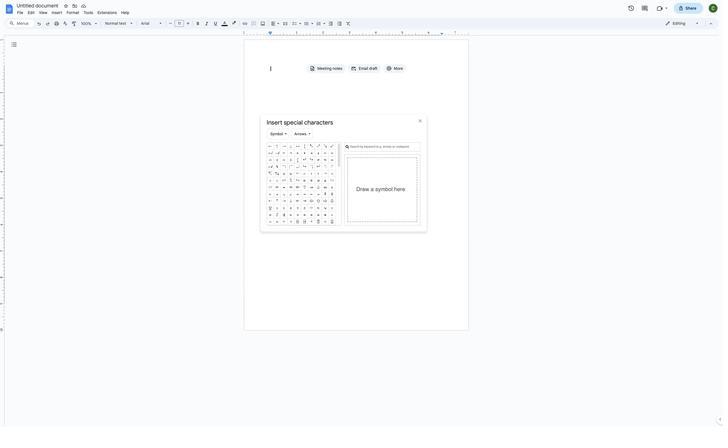 Task type: describe. For each thing, give the bounding box(es) containing it.
Rename text field
[[15, 2, 62, 9]]

↔
[[296, 144, 300, 148]]

⇩
[[330, 199, 334, 203]]

mode and view toolbar
[[662, 18, 716, 29]]

bottom margin image
[[0, 302, 4, 330]]

tools
[[84, 10, 93, 15]]

↟
[[304, 151, 306, 155]]

extensions
[[98, 10, 117, 15]]

⇮
[[297, 206, 299, 210]]

file
[[17, 10, 23, 15]]

Zoom field
[[79, 20, 100, 28]]

↥
[[276, 158, 278, 162]]

↖
[[310, 144, 314, 148]]

editing button
[[662, 19, 703, 28]]

extensions menu item
[[95, 9, 119, 16]]

↹
[[275, 171, 279, 176]]

⇁ ⇂
[[269, 171, 334, 183]]

category list box
[[267, 129, 290, 139]]

⇻
[[317, 213, 320, 217]]

↷
[[331, 165, 334, 169]]

⇹
[[304, 213, 306, 217]]

⇳ ⇴
[[269, 206, 334, 217]]

⍐
[[317, 220, 320, 224]]

↛
[[275, 151, 279, 155]]

↪
[[310, 158, 314, 162]]

↭
[[331, 158, 334, 162]]

⇩ ⇪
[[269, 199, 334, 210]]

⇢
[[282, 199, 286, 203]]

arial
[[141, 21, 149, 26]]

top margin image
[[0, 40, 4, 68]]

↸
[[269, 171, 272, 176]]

left margin image
[[244, 31, 272, 35]]

↣
[[331, 151, 334, 155]]

↣ ↤
[[269, 151, 334, 162]]

↩
[[303, 158, 307, 162]]

↦
[[283, 158, 285, 162]]

⇓
[[317, 185, 320, 190]]

checklist menu image
[[298, 20, 302, 22]]

⍏
[[310, 220, 313, 224]]

insert for insert special characters
[[267, 119, 283, 126]]

↱
[[289, 165, 293, 169]]

↙
[[330, 144, 334, 148]]

↢
[[324, 151, 327, 155]]

↧
[[290, 158, 292, 162]]

share button
[[674, 3, 704, 14]]

⇟
[[331, 192, 334, 196]]

⇝
[[317, 192, 320, 196]]

Font size text field
[[175, 20, 184, 27]]

insert for insert
[[52, 10, 62, 15]]

line & paragraph spacing image
[[282, 20, 289, 27]]

normal
[[105, 21, 118, 26]]

styles list. normal text selected. option
[[105, 20, 127, 27]]

⇜
[[311, 192, 313, 196]]

⇈
[[311, 178, 313, 183]]

⇽
[[331, 213, 334, 217]]

⇚
[[297, 192, 299, 196]]

⇙
[[290, 192, 292, 196]]

view menu item
[[37, 9, 50, 16]]

⇣
[[290, 199, 292, 203]]

⇲
[[324, 206, 327, 210]]

⇆
[[296, 178, 300, 183]]

⇷
[[290, 213, 292, 217]]

⇏
[[289, 185, 293, 190]]

Search by keyword (e.g. arrow) or codepoint text field
[[350, 143, 419, 150]]

editing
[[673, 21, 686, 26]]

format
[[67, 10, 79, 15]]

share
[[686, 6, 697, 11]]

⇍
[[276, 185, 279, 190]]

⇳
[[331, 206, 334, 210]]

Zoom text field
[[80, 20, 93, 28]]

⇤
[[296, 199, 300, 203]]

⇥
[[303, 199, 307, 203]]

⇦
[[310, 199, 314, 203]]

↙ ↚
[[269, 144, 334, 155]]

⇴
[[269, 213, 272, 217]]

↓
[[290, 144, 292, 148]]

⍆
[[290, 220, 292, 224]]



Task type: locate. For each thing, give the bounding box(es) containing it.
⇬
[[283, 206, 285, 210]]

help menu item
[[119, 9, 132, 16]]

edit menu item
[[25, 9, 37, 16]]

Font size field
[[175, 20, 186, 27]]

↺
[[283, 171, 285, 176]]

⇡
[[276, 199, 279, 203]]

↿
[[317, 171, 320, 176]]

1 vertical spatial insert
[[267, 119, 283, 126]]

⇐
[[296, 185, 300, 190]]

font list. arial selected. option
[[141, 20, 156, 27]]

menu bar banner
[[0, 0, 724, 427]]

menu bar inside menu bar banner
[[15, 7, 132, 16]]

⇉
[[317, 178, 320, 183]]

⇔
[[324, 185, 327, 190]]

⇿
[[276, 220, 278, 224]]

↭ ↮
[[269, 158, 334, 169]]

⇵
[[275, 213, 279, 217]]

⇄
[[282, 178, 286, 183]]

⇕ ⇖
[[269, 185, 334, 196]]

insert menu item
[[50, 9, 64, 16]]

insert
[[52, 10, 62, 15], [267, 119, 283, 126]]

file menu item
[[15, 9, 25, 16]]

↑
[[276, 144, 278, 148]]

↯
[[276, 165, 278, 169]]

insert special characters
[[267, 119, 333, 126]]

Star checkbox
[[62, 2, 70, 10]]

⇯
[[304, 206, 306, 210]]

⇋
[[330, 178, 334, 183]]

insert special characters heading
[[267, 119, 333, 126]]

insert image image
[[260, 20, 266, 27]]

←
[[269, 144, 272, 148]]

↘
[[324, 144, 327, 148]]

⍇
[[297, 220, 299, 224]]

text
[[119, 21, 126, 26]]

tools menu item
[[82, 9, 95, 16]]

↻
[[290, 171, 292, 176]]

⇌
[[269, 185, 272, 190]]

main toolbar
[[34, 0, 353, 260]]

↵
[[317, 165, 321, 169]]

↞
[[297, 151, 299, 155]]

insert special characters application
[[0, 0, 724, 427]]

⇀
[[324, 171, 327, 176]]

arrows
[[295, 132, 307, 136]]

↠
[[311, 151, 313, 155]]

↬
[[324, 158, 327, 162]]

⇺
[[311, 213, 313, 217]]

highlight color image
[[231, 20, 237, 26]]

↷ ↸
[[269, 165, 334, 176]]

insert down the star checkbox on the left top of the page
[[52, 10, 62, 15]]

⇠
[[269, 199, 272, 203]]

menu bar containing file
[[15, 7, 132, 16]]

⇁
[[331, 171, 334, 176]]

↤
[[269, 158, 272, 162]]

⍅
[[283, 220, 285, 224]]

↳
[[303, 165, 307, 169]]

⇇
[[304, 178, 306, 183]]

help
[[121, 10, 129, 15]]

↫
[[317, 158, 320, 162]]

⇗
[[276, 192, 278, 196]]

edit
[[28, 10, 35, 15]]

arrows option
[[294, 131, 307, 137]]

⇰
[[310, 206, 313, 210]]

↨
[[297, 158, 299, 162]]

↝
[[290, 151, 292, 155]]

⇞
[[324, 192, 327, 196]]

⇘
[[283, 192, 285, 196]]

Menus field
[[7, 20, 34, 27]]

symbol option
[[270, 131, 284, 137]]

⇾
[[269, 220, 272, 224]]

↜
[[283, 151, 285, 155]]

⇑
[[303, 185, 306, 190]]

↚
[[269, 151, 272, 155]]

⇧
[[317, 199, 321, 203]]

insert inside dialog
[[267, 119, 283, 126]]

⇂
[[269, 178, 272, 183]]

↴
[[310, 165, 313, 169]]

right margin image
[[441, 31, 469, 35]]

subcategory list box
[[291, 129, 313, 139]]

⍗
[[331, 220, 334, 224]]

⇸
[[297, 213, 299, 217]]

⍖
[[324, 220, 327, 224]]

text color image
[[222, 20, 228, 26]]

bulleted list menu image
[[310, 20, 314, 22]]

⇛
[[304, 192, 306, 196]]

⇕
[[331, 185, 334, 190]]

1
[[243, 31, 245, 34]]

menu bar
[[15, 7, 132, 16]]

view
[[39, 10, 47, 15]]

insert special characters dialog
[[261, 114, 429, 232]]

⇭
[[290, 206, 292, 210]]

0 horizontal spatial insert
[[52, 10, 62, 15]]

⇨
[[324, 199, 327, 203]]

normal text
[[105, 21, 126, 26]]

insert up symbol option
[[267, 119, 283, 126]]

insert inside 'menu item'
[[52, 10, 62, 15]]

special
[[284, 119, 303, 126]]

↲
[[296, 165, 300, 169]]

1 horizontal spatial insert
[[267, 119, 283, 126]]

⇊
[[324, 178, 327, 183]]

format menu item
[[64, 9, 82, 16]]

⇖
[[269, 192, 272, 196]]

⇋ ⇌
[[269, 178, 334, 190]]

↽
[[304, 171, 306, 176]]

0 vertical spatial insert
[[52, 10, 62, 15]]

↗
[[317, 144, 321, 148]]

⇃
[[276, 178, 278, 183]]

symbol
[[270, 132, 283, 136]]

⇽ ⇾
[[269, 213, 334, 224]]

⇎
[[283, 185, 285, 190]]



Task type: vqa. For each thing, say whether or not it's contained in the screenshot.
menu bar
yes



